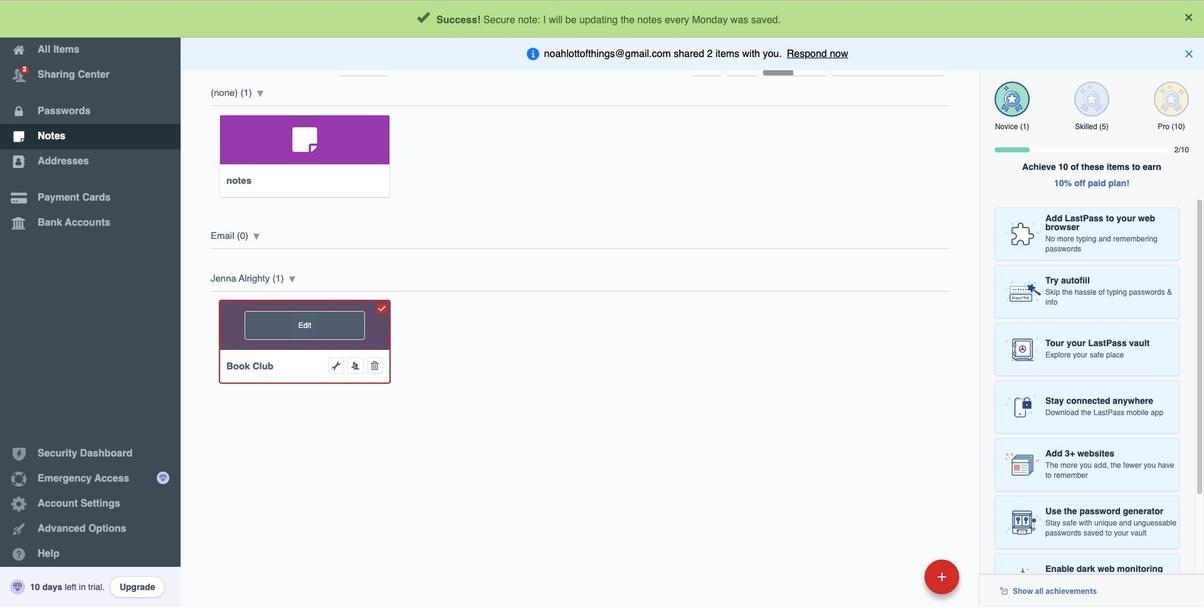 Task type: describe. For each thing, give the bounding box(es) containing it.
main navigation navigation
[[0, 0, 181, 607]]

new item navigation
[[838, 556, 967, 607]]

new item element
[[838, 559, 964, 595]]



Task type: vqa. For each thing, say whether or not it's contained in the screenshot.
'Search' search box
yes



Task type: locate. For each thing, give the bounding box(es) containing it.
Search search field
[[302, 5, 954, 33]]

search my vault text field
[[302, 5, 954, 33]]

alert
[[0, 0, 1204, 38]]

vault options navigation
[[181, 38, 980, 75]]



